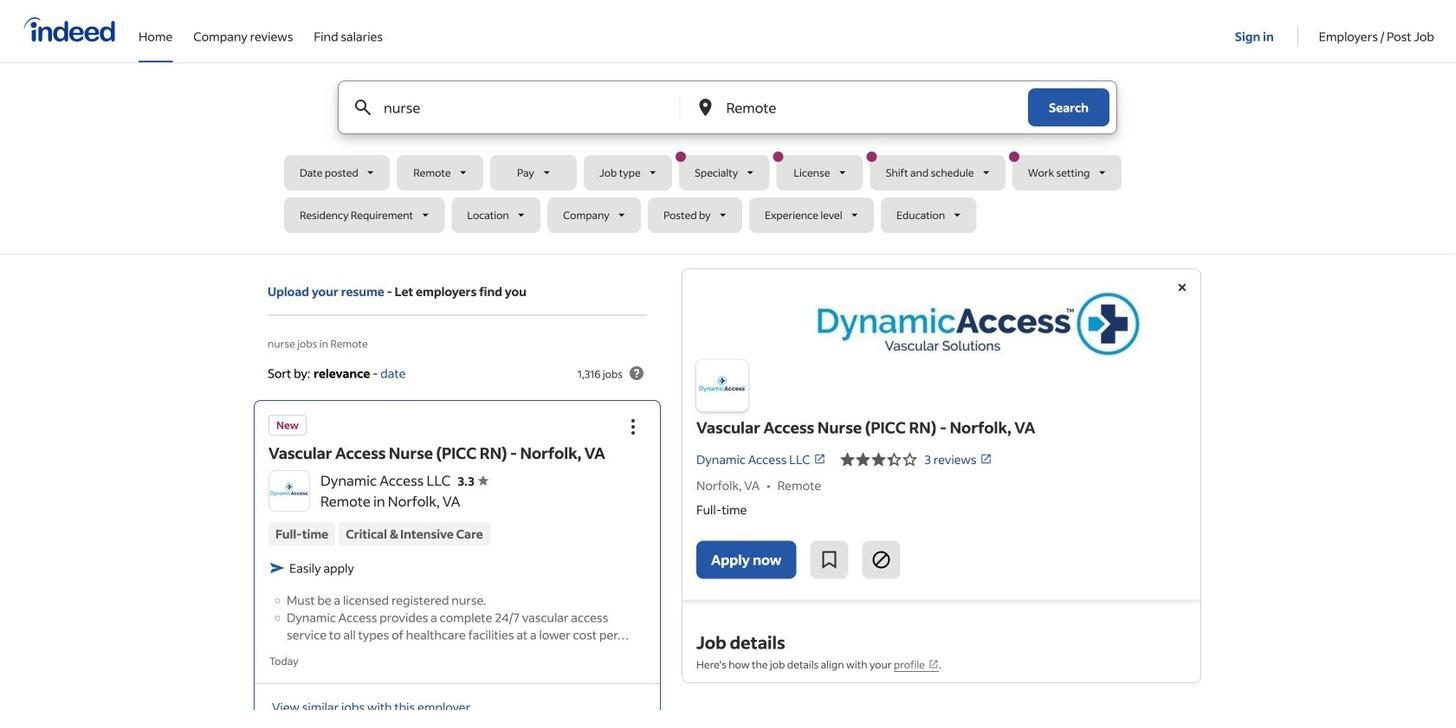 Task type: describe. For each thing, give the bounding box(es) containing it.
not interested image
[[871, 550, 892, 571]]

3.3 out of 5 stars image
[[840, 449, 918, 470]]

job preferences (opens in a new window) image
[[929, 659, 939, 670]]

save this job image
[[819, 550, 840, 571]]

Edit location text field
[[723, 81, 994, 133]]

close job details image
[[1172, 277, 1193, 298]]



Task type: vqa. For each thing, say whether or not it's contained in the screenshot.
3.2 out of 5 stars image
no



Task type: locate. For each thing, give the bounding box(es) containing it.
company logo image
[[270, 471, 309, 511]]

dynamic access llc (opens in a new tab) image
[[814, 453, 826, 466]]

None search field
[[284, 81, 1172, 240]]

help icon image
[[627, 363, 647, 384]]

3.3 out of 5 stars. link to 3 reviews company ratings (opens in a new tab) image
[[981, 453, 993, 466]]

job actions for vascular access nurse (picc rn) - norfolk, va is collapsed image
[[623, 417, 644, 437]]

dynamic access llc logo image
[[683, 270, 1201, 375], [697, 360, 749, 412]]

search: Job title, keywords, or company text field
[[380, 81, 651, 133]]

3.3 out of five stars rating image
[[458, 473, 489, 489]]



